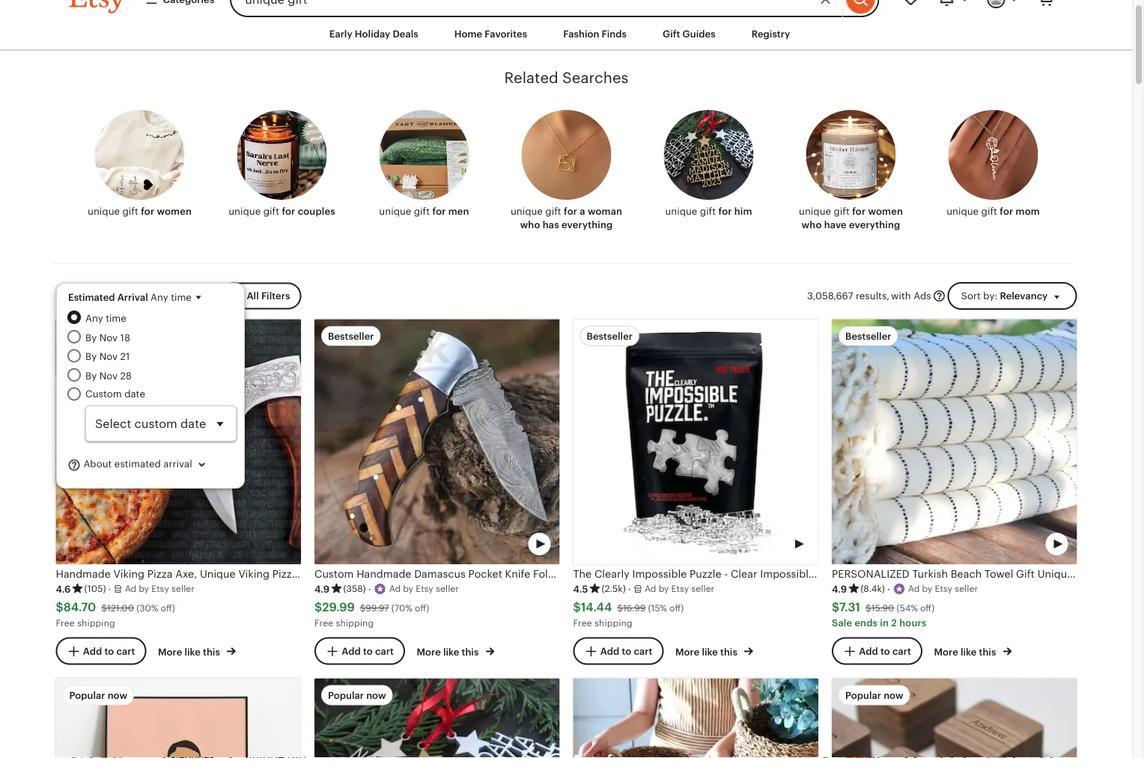 Task type: locate. For each thing, give the bounding box(es) containing it.
1 d from the left
[[131, 585, 136, 595]]

bestseller for 14.44
[[587, 331, 633, 342]]

a for 14.44
[[645, 585, 651, 595]]

0 vertical spatial nov
[[99, 332, 118, 343]]

0 horizontal spatial women
[[157, 206, 192, 217]]

a d b y etsy seller up (15%
[[645, 585, 715, 595]]

2 d from the left
[[395, 585, 401, 595]]

· for 84.70
[[108, 584, 111, 595]]

seller for 14.44
[[692, 585, 715, 595]]

4.9 up 29.99
[[315, 584, 330, 595]]

1 seller from the left
[[172, 585, 195, 595]]

4 add from the left
[[859, 646, 879, 658]]

unique for for women
[[88, 206, 120, 217]]

2 horizontal spatial product video element
[[832, 319, 1078, 565]]

deals
[[393, 28, 419, 39]]

etsy for 29.99
[[416, 585, 434, 595]]

5 gift from the left
[[700, 206, 716, 217]]

by up custom
[[85, 370, 97, 382]]

d up (70%
[[395, 585, 401, 595]]

b for 84.70
[[139, 585, 145, 595]]

off) for 14.44
[[670, 603, 684, 614]]

4.9 for 29.99
[[315, 584, 330, 595]]

unique gift for who
[[511, 206, 564, 217]]

y for 84.70
[[144, 585, 149, 595]]

29.99
[[322, 601, 355, 615]]

2 more like this from the left
[[417, 647, 481, 658]]

1 etsy from the left
[[152, 585, 169, 595]]

4 off) from the left
[[921, 603, 935, 614]]

1 off) from the left
[[161, 603, 175, 614]]

who inside for a woman who has everything
[[520, 219, 541, 231]]

more up 'custom wooden guitar picks box, personalized guitar pick box storage wood guitar pick organizer music gift for guitarist musician' 'image'
[[935, 647, 959, 658]]

off) for 7.31
[[921, 603, 935, 614]]

1 nov from the top
[[99, 332, 118, 343]]

6 for from the left
[[853, 206, 866, 217]]

3 add to cart from the left
[[601, 646, 653, 658]]

to down in
[[881, 646, 891, 658]]

unique gift for women
[[88, 206, 192, 217]]

4.9 up 7.31
[[832, 584, 848, 595]]

3 by from the top
[[85, 370, 97, 382]]

1 popular now link from the left
[[56, 679, 301, 759]]

free down the 14.44
[[574, 618, 592, 628]]

results,
[[856, 290, 890, 302]]

3 a d b y etsy seller from the left
[[645, 585, 715, 595]]

who
[[520, 219, 541, 231], [802, 219, 822, 231]]

like
[[185, 647, 201, 658], [443, 647, 460, 658], [702, 647, 718, 658], [961, 647, 977, 658]]

0 horizontal spatial popular now
[[69, 690, 127, 702]]

for for unique gift for him
[[719, 206, 732, 217]]

estimated
[[68, 292, 115, 303]]

· for 29.99
[[368, 584, 371, 595]]

1 to from the left
[[104, 646, 114, 658]]

1 more from the left
[[158, 647, 182, 658]]

bestseller
[[328, 331, 374, 342], [587, 331, 633, 342], [846, 331, 892, 342]]

1 horizontal spatial now
[[366, 690, 386, 702]]

couples
[[298, 206, 335, 217]]

y up $ 7.31 $ 15.90 (54% off) sale ends in 2 hours
[[928, 585, 933, 595]]

· for 14.44
[[628, 584, 631, 595]]

free inside $ 14.44 $ 16.99 (15% off) free shipping
[[574, 618, 592, 628]]

etsy for 7.31
[[935, 585, 953, 595]]

1 vertical spatial nov
[[99, 351, 118, 363]]

etsy for 14.44
[[672, 585, 689, 595]]

d for 7.31
[[915, 585, 920, 595]]

more like this link up unique christmas gift ideas for holiday gifts thank you handmade gift basket for mom as a hostess gift bread warming tray image on the bottom of the page
[[676, 644, 754, 659]]

1 horizontal spatial popular now link
[[315, 679, 560, 759]]

14.44
[[581, 601, 612, 615]]

1 horizontal spatial everything
[[850, 219, 901, 231]]

searches
[[563, 69, 629, 87]]

a for 84.70
[[125, 585, 131, 595]]

more like this
[[158, 647, 223, 658], [417, 647, 481, 658], [676, 647, 740, 658], [935, 647, 999, 658]]

off) inside $ 84.70 $ 121.00 (30% off) free shipping
[[161, 603, 175, 614]]

(70%
[[392, 603, 413, 614]]

1 horizontal spatial unique gift
[[799, 206, 853, 217]]

0 horizontal spatial bestseller
[[328, 331, 374, 342]]

5 unique from the left
[[666, 206, 698, 217]]

more up family christmas ornament - personalized ornament with names - christmas tree ornament 'image'
[[417, 647, 441, 658]]

3 off) from the left
[[670, 603, 684, 614]]

by inside "by nov 18" link
[[85, 332, 97, 343]]

3 popular now link from the left
[[832, 679, 1078, 759]]

1 horizontal spatial free
[[315, 618, 334, 628]]

like for 7.31
[[961, 647, 977, 658]]

· for 7.31
[[888, 584, 891, 595]]

off) inside $ 14.44 $ 16.99 (15% off) free shipping
[[670, 603, 684, 614]]

2 popular from the left
[[328, 690, 364, 702]]

add to cart button for 7.31
[[832, 638, 923, 666]]

by inside by nov 28 link
[[85, 370, 97, 382]]

with ads
[[892, 290, 932, 302]]

like up 'custom wooden guitar picks box, personalized guitar pick box storage wood guitar pick organizer music gift for guitarist musician' 'image'
[[961, 647, 977, 658]]

0 horizontal spatial unique gift
[[511, 206, 564, 217]]

4.6
[[56, 584, 71, 595]]

2 popular now from the left
[[328, 690, 386, 702]]

1 horizontal spatial bestseller
[[587, 331, 633, 342]]

nov left 18
[[99, 332, 118, 343]]

y for 14.44
[[664, 585, 669, 595]]

d up (15%
[[651, 585, 657, 595]]

by inside "by nov 21" link
[[85, 351, 97, 363]]

about
[[83, 459, 112, 470]]

2 a d b y etsy seller from the left
[[389, 585, 459, 595]]

3 add from the left
[[601, 646, 620, 658]]

shipping inside $ 29.99 $ 99.97 (70% off) free shipping
[[336, 618, 374, 628]]

y for 7.31
[[928, 585, 933, 595]]

cart down 2
[[893, 646, 912, 658]]

(358)
[[343, 585, 366, 595]]

1 more like this link from the left
[[158, 644, 236, 659]]

to down $ 84.70 $ 121.00 (30% off) free shipping
[[104, 646, 114, 658]]

0 horizontal spatial everything
[[562, 219, 613, 231]]

product video element for 29.99
[[315, 319, 560, 565]]

b for 29.99
[[403, 585, 409, 595]]

· right (8.4k)
[[888, 584, 891, 595]]

3 unique from the left
[[379, 206, 412, 217]]

to down $ 14.44 $ 16.99 (15% off) free shipping
[[622, 646, 632, 658]]

any inside "link"
[[85, 313, 103, 324]]

like up unique christmas gift ideas for holiday gifts thank you handmade gift basket for mom as a hostess gift bread warming tray image on the bottom of the page
[[702, 647, 718, 658]]

nov
[[99, 332, 118, 343], [99, 351, 118, 363], [99, 370, 118, 382]]

this up 'custom wooden guitar picks box, personalized guitar pick box storage wood guitar pick organizer music gift for guitarist musician' 'image'
[[980, 647, 997, 658]]

3 more like this from the left
[[676, 647, 740, 658]]

add to cart down $ 84.70 $ 121.00 (30% off) free shipping
[[83, 646, 135, 658]]

home favorites link
[[443, 20, 539, 47]]

off) for 29.99
[[415, 603, 430, 614]]

2 horizontal spatial bestseller
[[846, 331, 892, 342]]

6 gift from the left
[[834, 206, 850, 217]]

0 horizontal spatial who
[[520, 219, 541, 231]]

1 horizontal spatial women
[[869, 206, 903, 217]]

a d b y etsy seller up (30%
[[125, 585, 195, 595]]

seller for 84.70
[[172, 585, 195, 595]]

off) right (15%
[[670, 603, 684, 614]]

all filters
[[247, 291, 290, 302]]

sale
[[832, 618, 853, 629]]

1 cart from the left
[[116, 646, 135, 658]]

off)
[[161, 603, 175, 614], [415, 603, 430, 614], [670, 603, 684, 614], [921, 603, 935, 614]]

by down any time
[[85, 332, 97, 343]]

more like this down (30%
[[158, 647, 223, 658]]

2 this from the left
[[462, 647, 479, 658]]

$ down the '(358)'
[[360, 603, 366, 614]]

a left woman
[[580, 206, 586, 217]]

2 horizontal spatial shipping
[[595, 618, 633, 628]]

a up 121.00
[[125, 585, 131, 595]]

1 product video element from the left
[[315, 319, 560, 565]]

6 unique from the left
[[799, 206, 832, 217]]

like up faceless portrait, custom illustration, personalised photo, photo illustration, personalised portrait, boyfriend gift, girlfriend gift
[[185, 647, 201, 658]]

custom handmade damascus pocket knife folding knife rose & olive wood handle usa groomsmen gift personalized gift anniversary gift for him image
[[315, 319, 560, 565]]

product video element for 7.31
[[832, 319, 1078, 565]]

a d b y etsy seller
[[125, 585, 195, 595], [389, 585, 459, 595], [645, 585, 715, 595], [909, 585, 979, 595]]

18
[[120, 332, 130, 343]]

3 b from the left
[[659, 585, 665, 595]]

unique for for him
[[666, 206, 698, 217]]

$ down 4.5
[[574, 601, 581, 615]]

shipping inside $ 84.70 $ 121.00 (30% off) free shipping
[[77, 618, 115, 628]]

4 like from the left
[[961, 647, 977, 658]]

shipping down 29.99
[[336, 618, 374, 628]]

2 to from the left
[[363, 646, 373, 658]]

1 horizontal spatial any
[[151, 292, 168, 303]]

nov left 21
[[99, 351, 118, 363]]

4 unique from the left
[[511, 206, 543, 217]]

·
[[108, 584, 111, 595], [368, 584, 371, 595], [628, 584, 631, 595], [888, 584, 891, 595]]

b for 7.31
[[923, 585, 928, 595]]

0 horizontal spatial shipping
[[77, 618, 115, 628]]

a d b y etsy seller for 84.70
[[125, 585, 195, 595]]

7 for from the left
[[1000, 206, 1014, 217]]

in
[[881, 618, 889, 629]]

gift
[[663, 28, 681, 39]]

everything right 'have'
[[850, 219, 901, 231]]

add to cart for 7.31
[[859, 646, 912, 658]]

add to cart for 84.70
[[83, 646, 135, 658]]

add to cart button down $ 84.70 $ 121.00 (30% off) free shipping
[[56, 638, 146, 666]]

2 by from the top
[[85, 351, 97, 363]]

2 free from the left
[[315, 618, 334, 628]]

4.5
[[574, 584, 589, 595]]

popular now for family christmas ornament - personalized ornament with names - christmas tree ornament 'image'
[[328, 690, 386, 702]]

4 etsy from the left
[[935, 585, 953, 595]]

more like this for 7.31
[[935, 647, 999, 658]]

time inside "any time" "link"
[[106, 313, 127, 324]]

2 more from the left
[[417, 647, 441, 658]]

2 women from the left
[[869, 206, 903, 217]]

1 now from the left
[[108, 690, 127, 702]]

men
[[449, 206, 469, 217]]

shipping inside $ 14.44 $ 16.99 (15% off) free shipping
[[595, 618, 633, 628]]

0 vertical spatial by
[[85, 332, 97, 343]]

add to cart down $ 29.99 $ 99.97 (70% off) free shipping
[[342, 646, 394, 658]]

cart
[[116, 646, 135, 658], [375, 646, 394, 658], [634, 646, 653, 658], [893, 646, 912, 658]]

2 horizontal spatial popular now
[[846, 690, 904, 702]]

nov for 21
[[99, 351, 118, 363]]

like up family christmas ornament - personalized ornament with names - christmas tree ornament 'image'
[[443, 647, 460, 658]]

add to cart button down $ 29.99 $ 99.97 (70% off) free shipping
[[315, 638, 405, 666]]

this up family christmas ornament - personalized ornament with names - christmas tree ornament 'image'
[[462, 647, 479, 658]]

2 more like this link from the left
[[417, 644, 495, 659]]

7 unique from the left
[[947, 206, 979, 217]]

2 bestseller from the left
[[587, 331, 633, 342]]

by for by nov 18
[[85, 332, 97, 343]]

for inside for women who have everything
[[853, 206, 866, 217]]

add to cart button down in
[[832, 638, 923, 666]]

3 seller from the left
[[692, 585, 715, 595]]

4 seller from the left
[[955, 585, 979, 595]]

everything inside for a woman who has everything
[[562, 219, 613, 231]]

popular
[[69, 690, 105, 702], [328, 690, 364, 702], [846, 690, 882, 702]]

more like this link for 7.31
[[935, 644, 1013, 659]]

1 4.9 from the left
[[315, 584, 330, 595]]

b up (30%
[[139, 585, 145, 595]]

1 a d b y etsy seller from the left
[[125, 585, 195, 595]]

unique gift up has
[[511, 206, 564, 217]]

2 nov from the top
[[99, 351, 118, 363]]

more like this link for 29.99
[[417, 644, 495, 659]]

free down 29.99
[[315, 618, 334, 628]]

1 horizontal spatial time
[[171, 292, 192, 303]]

0 horizontal spatial product video element
[[315, 319, 560, 565]]

3 popular now from the left
[[846, 690, 904, 702]]

3 y from the left
[[664, 585, 669, 595]]

0 horizontal spatial free
[[56, 618, 75, 628]]

off) inside $ 29.99 $ 99.97 (70% off) free shipping
[[415, 603, 430, 614]]

b up hours
[[923, 585, 928, 595]]

unique gift up 'have'
[[799, 206, 853, 217]]

0 horizontal spatial time
[[106, 313, 127, 324]]

more for 84.70
[[158, 647, 182, 658]]

4 y from the left
[[928, 585, 933, 595]]

a up (70%
[[389, 585, 395, 595]]

add down "ends"
[[859, 646, 879, 658]]

off) right (30%
[[161, 603, 175, 614]]

everything down woman
[[562, 219, 613, 231]]

1 bestseller from the left
[[328, 331, 374, 342]]

add down $ 84.70 $ 121.00 (30% off) free shipping
[[83, 646, 102, 658]]

1 add to cart button from the left
[[56, 638, 146, 666]]

to for 7.31
[[881, 646, 891, 658]]

(30%
[[136, 603, 158, 614]]

· right the "(2.5k)"
[[628, 584, 631, 595]]

d up 121.00
[[131, 585, 136, 595]]

menu bar containing early holiday deals
[[42, 17, 1091, 51]]

shipping down the 14.44
[[595, 618, 633, 628]]

free inside $ 29.99 $ 99.97 (70% off) free shipping
[[315, 618, 334, 628]]

2 now from the left
[[366, 690, 386, 702]]

seller
[[172, 585, 195, 595], [436, 585, 459, 595], [692, 585, 715, 595], [955, 585, 979, 595]]

y up (30%
[[144, 585, 149, 595]]

0 horizontal spatial popular now link
[[56, 679, 301, 759]]

1 b from the left
[[139, 585, 145, 595]]

add to cart button for 29.99
[[315, 638, 405, 666]]

3 free from the left
[[574, 618, 592, 628]]

1 horizontal spatial product video element
[[574, 319, 819, 565]]

unique for for men
[[379, 206, 412, 217]]

finds
[[602, 28, 627, 39]]

for a woman who has everything
[[520, 206, 623, 231]]

free inside $ 84.70 $ 121.00 (30% off) free shipping
[[56, 618, 75, 628]]

3 for from the left
[[433, 206, 446, 217]]

etsy
[[152, 585, 169, 595], [416, 585, 434, 595], [672, 585, 689, 595], [935, 585, 953, 595]]

3 product video element from the left
[[832, 319, 1078, 565]]

2 vertical spatial nov
[[99, 370, 118, 382]]

3 more like this link from the left
[[676, 644, 754, 659]]

add to cart button for 14.44
[[574, 638, 664, 666]]

filters
[[261, 291, 290, 302]]

by for by nov 21
[[85, 351, 97, 363]]

b for 14.44
[[659, 585, 665, 595]]

1 who from the left
[[520, 219, 541, 231]]

off) right (70%
[[415, 603, 430, 614]]

3 popular from the left
[[846, 690, 882, 702]]

2 y from the left
[[409, 585, 414, 595]]

1 vertical spatial any
[[85, 313, 103, 324]]

time up "any time" "link"
[[171, 292, 192, 303]]

shipping down 84.70
[[77, 618, 115, 628]]

shipping for 29.99
[[336, 618, 374, 628]]

by nov 18 link
[[85, 330, 237, 345]]

a d b y etsy seller up (54%
[[909, 585, 979, 595]]

this for 7.31
[[980, 647, 997, 658]]

popular now for 'custom wooden guitar picks box, personalized guitar pick box storage wood guitar pick organizer music gift for guitarist musician' 'image'
[[846, 690, 904, 702]]

2 horizontal spatial free
[[574, 618, 592, 628]]

add
[[83, 646, 102, 658], [342, 646, 361, 658], [601, 646, 620, 658], [859, 646, 879, 658]]

d up (54%
[[915, 585, 920, 595]]

nov for 28
[[99, 370, 118, 382]]

more like this for 14.44
[[676, 647, 740, 658]]

fashion finds
[[564, 28, 627, 39]]

add to cart button for 84.70
[[56, 638, 146, 666]]

1 popular from the left
[[69, 690, 105, 702]]

cart down $ 29.99 $ 99.97 (70% off) free shipping
[[375, 646, 394, 658]]

off) right (54%
[[921, 603, 935, 614]]

d for 29.99
[[395, 585, 401, 595]]

unique christmas gift ideas for holiday gifts thank you handmade gift basket for mom as a hostess gift bread warming tray image
[[574, 679, 819, 759]]

to for 84.70
[[104, 646, 114, 658]]

for inside for a woman who has everything
[[564, 206, 578, 217]]

2 shipping from the left
[[336, 618, 374, 628]]

product video element
[[315, 319, 560, 565], [574, 319, 819, 565], [832, 319, 1078, 565]]

more like this up 'custom wooden guitar picks box, personalized guitar pick box storage wood guitar pick organizer music gift for guitarist musician' 'image'
[[935, 647, 999, 658]]

a up (54%
[[909, 585, 915, 595]]

1 popular now from the left
[[69, 690, 127, 702]]

add for 14.44
[[601, 646, 620, 658]]

3 more from the left
[[676, 647, 700, 658]]

add down $ 29.99 $ 99.97 (70% off) free shipping
[[342, 646, 361, 658]]

y up (70%
[[409, 585, 414, 595]]

by down by nov 18
[[85, 351, 97, 363]]

more down (30%
[[158, 647, 182, 658]]

3 cart from the left
[[634, 646, 653, 658]]

0 horizontal spatial 4.9
[[315, 584, 330, 595]]

4 more like this link from the left
[[935, 644, 1013, 659]]

2 horizontal spatial popular now link
[[832, 679, 1078, 759]]

3 d from the left
[[651, 585, 657, 595]]

1 like from the left
[[185, 647, 201, 658]]

1 vertical spatial time
[[106, 313, 127, 324]]

$ 7.31 $ 15.90 (54% off) sale ends in 2 hours
[[832, 601, 935, 629]]

more like this up unique christmas gift ideas for holiday gifts thank you handmade gift basket for mom as a hostess gift bread warming tray image on the bottom of the page
[[676, 647, 740, 658]]

add for 84.70
[[83, 646, 102, 658]]

1 vertical spatial by
[[85, 351, 97, 363]]

2 unique from the left
[[229, 206, 261, 217]]

b up (70%
[[403, 585, 409, 595]]

a up (15%
[[645, 585, 651, 595]]

1 gift from the left
[[122, 206, 138, 217]]

more like this link down (30%
[[158, 644, 236, 659]]

1 · from the left
[[108, 584, 111, 595]]

b up (15%
[[659, 585, 665, 595]]

everything inside for women who have everything
[[850, 219, 901, 231]]

unique gift for have
[[799, 206, 853, 217]]

3 to from the left
[[622, 646, 632, 658]]

None search field
[[230, 0, 880, 17]]

2 etsy from the left
[[416, 585, 434, 595]]

2 vertical spatial by
[[85, 370, 97, 382]]

add to cart down in
[[859, 646, 912, 658]]

4 b from the left
[[923, 585, 928, 595]]

popular for 'custom wooden guitar picks box, personalized guitar pick box storage wood guitar pick organizer music gift for guitarist musician' 'image'
[[846, 690, 882, 702]]

gift for for men
[[414, 206, 430, 217]]

a d b y etsy seller up (70%
[[389, 585, 459, 595]]

1 add from the left
[[83, 646, 102, 658]]

$ 84.70 $ 121.00 (30% off) free shipping
[[56, 601, 175, 628]]

free down 84.70
[[56, 618, 75, 628]]

off) inside $ 7.31 $ 15.90 (54% off) sale ends in 2 hours
[[921, 603, 935, 614]]

unique gift for couples
[[229, 206, 335, 217]]

4 to from the left
[[881, 646, 891, 658]]

like for 29.99
[[443, 647, 460, 658]]

time up by nov 18
[[106, 313, 127, 324]]

to down $ 29.99 $ 99.97 (70% off) free shipping
[[363, 646, 373, 658]]

21
[[120, 351, 130, 363]]

2 like from the left
[[443, 647, 460, 658]]

0 horizontal spatial now
[[108, 690, 127, 702]]

4 add to cart button from the left
[[832, 638, 923, 666]]

3 etsy from the left
[[672, 585, 689, 595]]

cart down $ 84.70 $ 121.00 (30% off) free shipping
[[116, 646, 135, 658]]

add to cart
[[83, 646, 135, 658], [342, 646, 394, 658], [601, 646, 653, 658], [859, 646, 912, 658]]

2 gift from the left
[[263, 206, 279, 217]]

1 y from the left
[[144, 585, 149, 595]]

for
[[141, 206, 155, 217], [282, 206, 295, 217], [433, 206, 446, 217], [564, 206, 578, 217], [719, 206, 732, 217], [853, 206, 866, 217], [1000, 206, 1014, 217]]

0 horizontal spatial popular
[[69, 690, 105, 702]]

menu bar
[[42, 17, 1091, 51]]

1 this from the left
[[203, 647, 220, 658]]

more up unique christmas gift ideas for holiday gifts thank you handmade gift basket for mom as a hostess gift bread warming tray image on the bottom of the page
[[676, 647, 700, 658]]

nov left 28
[[99, 370, 118, 382]]

2 horizontal spatial popular
[[846, 690, 882, 702]]

free for 14.44
[[574, 618, 592, 628]]

women inside for women who have everything
[[869, 206, 903, 217]]

any up "any time" "link"
[[151, 292, 168, 303]]

1 shipping from the left
[[77, 618, 115, 628]]

15.90
[[872, 603, 895, 614]]

this up unique christmas gift ideas for holiday gifts thank you handmade gift basket for mom as a hostess gift bread warming tray image on the bottom of the page
[[721, 647, 738, 658]]

2 everything from the left
[[850, 219, 901, 231]]

1 horizontal spatial 4.9
[[832, 584, 848, 595]]

0 horizontal spatial any
[[85, 313, 103, 324]]

this for 29.99
[[462, 647, 479, 658]]

registry
[[752, 28, 791, 39]]

3 this from the left
[[721, 647, 738, 658]]

4 this from the left
[[980, 647, 997, 658]]

$ up "ends"
[[866, 603, 872, 614]]

more like this link up family christmas ornament - personalized ornament with names - christmas tree ornament 'image'
[[417, 644, 495, 659]]

a d b y etsy seller for 29.99
[[389, 585, 459, 595]]

4.9 for 7.31
[[832, 584, 848, 595]]

· right the '(358)'
[[368, 584, 371, 595]]

(54%
[[897, 603, 918, 614]]

2 · from the left
[[368, 584, 371, 595]]

custom
[[85, 389, 122, 400]]

1 unique gift from the left
[[511, 206, 564, 217]]

with
[[892, 290, 912, 302]]

1 horizontal spatial popular
[[328, 690, 364, 702]]

y up (15%
[[664, 585, 669, 595]]

related searches
[[505, 69, 629, 87]]

add to cart button down $ 14.44 $ 16.99 (15% off) free shipping
[[574, 638, 664, 666]]

$ up sale
[[832, 601, 840, 615]]

all
[[247, 291, 259, 302]]

1 unique from the left
[[88, 206, 120, 217]]

add to cart down $ 14.44 $ 16.99 (15% off) free shipping
[[601, 646, 653, 658]]

to for 14.44
[[622, 646, 632, 658]]

ends
[[855, 618, 878, 629]]

1 horizontal spatial who
[[802, 219, 822, 231]]

more like this link up 'custom wooden guitar picks box, personalized guitar pick box storage wood guitar pick organizer music gift for guitarist musician' 'image'
[[935, 644, 1013, 659]]

2 unique gift from the left
[[799, 206, 853, 217]]

y
[[144, 585, 149, 595], [409, 585, 414, 595], [664, 585, 669, 595], [928, 585, 933, 595]]

related
[[505, 69, 559, 87]]

1 horizontal spatial popular now
[[328, 690, 386, 702]]

unique gift
[[511, 206, 564, 217], [799, 206, 853, 217]]

have
[[825, 219, 847, 231]]

this up faceless portrait, custom illustration, personalised photo, photo illustration, personalised portrait, boyfriend gift, girlfriend gift
[[203, 647, 220, 658]]

relevancy
[[1000, 290, 1048, 302]]

sort by: relevancy
[[962, 290, 1048, 302]]

who left 'have'
[[802, 219, 822, 231]]

· right (105)
[[108, 584, 111, 595]]

more like this up family christmas ornament - personalized ornament with names - christmas tree ornament 'image'
[[417, 647, 481, 658]]

2 horizontal spatial now
[[884, 690, 904, 702]]

banner
[[42, 0, 1091, 17]]

4.9
[[315, 584, 330, 595], [832, 584, 848, 595]]

1 everything from the left
[[562, 219, 613, 231]]

cart for 7.31
[[893, 646, 912, 658]]

more
[[158, 647, 182, 658], [417, 647, 441, 658], [676, 647, 700, 658], [935, 647, 959, 658]]

add down $ 14.44 $ 16.99 (15% off) free shipping
[[601, 646, 620, 658]]

to
[[104, 646, 114, 658], [363, 646, 373, 658], [622, 646, 632, 658], [881, 646, 891, 658]]

4 · from the left
[[888, 584, 891, 595]]

who left has
[[520, 219, 541, 231]]

2 for from the left
[[282, 206, 295, 217]]

by
[[85, 332, 97, 343], [85, 351, 97, 363], [85, 370, 97, 382]]

4 d from the left
[[915, 585, 920, 595]]

any down estimated
[[85, 313, 103, 324]]

1 horizontal spatial shipping
[[336, 618, 374, 628]]

cart down $ 14.44 $ 16.99 (15% off) free shipping
[[634, 646, 653, 658]]



Task type: vqa. For each thing, say whether or not it's contained in the screenshot.
or
no



Task type: describe. For each thing, give the bounding box(es) containing it.
for for unique gift for couples
[[282, 206, 295, 217]]

unique for for mom
[[947, 206, 979, 217]]

more like this link for 14.44
[[676, 644, 754, 659]]

seller for 29.99
[[436, 585, 459, 595]]

popular now for faceless portrait, custom illustration, personalised photo, photo illustration, personalised portrait, boyfriend gift, girlfriend gift
[[69, 690, 127, 702]]

custom wooden guitar picks box, personalized guitar pick box storage wood guitar pick organizer music gift for guitarist musician image
[[832, 679, 1078, 759]]

16.99
[[623, 603, 646, 614]]

add for 7.31
[[859, 646, 879, 658]]

faceless portrait, custom illustration, personalised photo, photo illustration, personalised portrait, boyfriend gift, girlfriend gift image
[[56, 679, 301, 759]]

add for 29.99
[[342, 646, 361, 658]]

2 popular now link from the left
[[315, 679, 560, 759]]

any time link
[[85, 311, 237, 326]]

121.00
[[107, 603, 134, 614]]

a d b y etsy seller for 14.44
[[645, 585, 715, 595]]

estimated arrival any time
[[68, 292, 192, 303]]

more like this for 29.99
[[417, 647, 481, 658]]

0 vertical spatial time
[[171, 292, 192, 303]]

gift guides link
[[652, 20, 727, 47]]

1 women from the left
[[157, 206, 192, 217]]

add to cart for 14.44
[[601, 646, 653, 658]]

favorites
[[485, 28, 528, 39]]

$ down the '4.6'
[[56, 601, 63, 615]]

date
[[124, 389, 145, 400]]

$ 14.44 $ 16.99 (15% off) free shipping
[[574, 601, 684, 628]]

0 vertical spatial any
[[151, 292, 168, 303]]

estimated
[[114, 459, 161, 470]]

cart for 84.70
[[116, 646, 135, 658]]

etsy for 84.70
[[152, 585, 169, 595]]

sort
[[962, 290, 981, 302]]

$ left 99.97
[[315, 601, 322, 615]]

for for unique gift for mom
[[1000, 206, 1014, 217]]

this for 14.44
[[721, 647, 738, 658]]

about estimated arrival button
[[67, 451, 221, 479]]

shipping for 84.70
[[77, 618, 115, 628]]

(105)
[[84, 585, 106, 595]]

by nov 21 link
[[85, 349, 237, 364]]

like for 84.70
[[185, 647, 201, 658]]

by for by nov 28
[[85, 370, 97, 382]]

a for 7.31
[[909, 585, 915, 595]]

fashion finds link
[[552, 20, 638, 47]]

for for unique gift for women
[[141, 206, 155, 217]]

by nov 18
[[85, 332, 130, 343]]

early
[[329, 28, 353, 39]]

for for unique gift for men
[[433, 206, 446, 217]]

now for 'custom wooden guitar picks box, personalized guitar pick box storage wood guitar pick organizer music gift for guitarist musician' 'image'
[[884, 690, 904, 702]]

product video element for 14.44
[[574, 319, 819, 565]]

gift for for women
[[122, 206, 138, 217]]

by:
[[984, 290, 998, 302]]

84.70
[[63, 601, 96, 615]]

a for 29.99
[[389, 585, 395, 595]]

y for 29.99
[[409, 585, 414, 595]]

unique for for couples
[[229, 206, 261, 217]]

add to cart for 29.99
[[342, 646, 394, 658]]

unique gift for men
[[379, 206, 469, 217]]

gift guides
[[663, 28, 716, 39]]

d for 14.44
[[651, 585, 657, 595]]

99.97
[[366, 603, 389, 614]]

more for 29.99
[[417, 647, 441, 658]]

$ down (105)
[[101, 603, 107, 614]]

the clearly impossible puzzle - clear impossible jigsaw puzzle acrylic hard puzzles for adults christmas gifts puzzles funny unique puzzles image
[[574, 319, 819, 565]]

gift for for mom
[[982, 206, 998, 217]]

a inside for a woman who has everything
[[580, 206, 586, 217]]

popular for faceless portrait, custom illustration, personalised photo, photo illustration, personalised portrait, boyfriend gift, girlfriend gift
[[69, 690, 105, 702]]

by nov 21
[[85, 351, 130, 363]]

any time
[[85, 313, 127, 324]]

guides
[[683, 28, 716, 39]]

to for 29.99
[[363, 646, 373, 658]]

cart for 29.99
[[375, 646, 394, 658]]

free for 29.99
[[315, 618, 334, 628]]

now for faceless portrait, custom illustration, personalised photo, photo illustration, personalised portrait, boyfriend gift, girlfriend gift
[[108, 690, 127, 702]]

holiday
[[355, 28, 391, 39]]

woman
[[588, 206, 623, 217]]

handmade viking pizza axe, unique viking pizza cutter axe with leather sheath, ideal christmas gift for her image
[[56, 319, 301, 565]]

gift for for couples
[[263, 206, 279, 217]]

more for 14.44
[[676, 647, 700, 658]]

2
[[892, 618, 898, 629]]

like for 14.44
[[702, 647, 718, 658]]

now for family christmas ornament - personalized ornament with names - christmas tree ornament 'image'
[[366, 690, 386, 702]]

d for 84.70
[[131, 585, 136, 595]]

by nov 28 link
[[85, 369, 237, 383]]

registry link
[[741, 20, 802, 47]]

$ 29.99 $ 99.97 (70% off) free shipping
[[315, 601, 430, 628]]

home favorites
[[455, 28, 528, 39]]

a d b y etsy seller for 7.31
[[909, 585, 979, 595]]

home
[[455, 28, 483, 39]]

early holiday deals link
[[318, 20, 430, 47]]

more like this for 84.70
[[158, 647, 223, 658]]

fashion
[[564, 28, 600, 39]]

this for 84.70
[[203, 647, 220, 658]]

off) for 84.70
[[161, 603, 175, 614]]

for women who have everything
[[802, 206, 903, 231]]

gift for for him
[[700, 206, 716, 217]]

seller for 7.31
[[955, 585, 979, 595]]

ads
[[914, 290, 932, 302]]

28
[[120, 370, 132, 382]]

by nov 28
[[85, 370, 132, 382]]

(15%
[[648, 603, 667, 614]]

$ down the "(2.5k)"
[[618, 603, 623, 614]]

Search for anything text field
[[230, 0, 843, 17]]

arrival
[[164, 459, 192, 470]]

all filters button
[[220, 283, 301, 310]]

bestseller for 7.31
[[846, 331, 892, 342]]

mom
[[1016, 206, 1041, 217]]

bestseller for 29.99
[[328, 331, 374, 342]]

about estimated arrival
[[81, 459, 192, 470]]

unique gift for mom
[[947, 206, 1041, 217]]

cart for 14.44
[[634, 646, 653, 658]]

nov for 18
[[99, 332, 118, 343]]

arrival
[[117, 292, 148, 303]]

him
[[735, 206, 753, 217]]

(8.4k)
[[861, 585, 886, 595]]

(2.5k)
[[602, 585, 626, 595]]

4 gift from the left
[[546, 206, 562, 217]]

hours
[[900, 618, 927, 629]]

who inside for women who have everything
[[802, 219, 822, 231]]

has
[[543, 219, 559, 231]]

family christmas ornament - personalized ornament with names - christmas tree ornament image
[[315, 679, 560, 759]]

popular for family christmas ornament - personalized ornament with names - christmas tree ornament 'image'
[[328, 690, 364, 702]]

3,058,667
[[808, 290, 854, 302]]

unique gift for him
[[666, 206, 753, 217]]

early holiday deals
[[329, 28, 419, 39]]

custom date
[[85, 389, 145, 400]]

select an estimated delivery date option group
[[67, 311, 237, 442]]

3,058,667 results,
[[808, 290, 890, 302]]

7.31
[[840, 601, 861, 615]]

personalized turkish beach towel gift unique, monogrammed gift for girls weekend trip,  gift for woman who have everything, christmas gifts image
[[832, 319, 1078, 565]]

shipping for 14.44
[[595, 618, 633, 628]]



